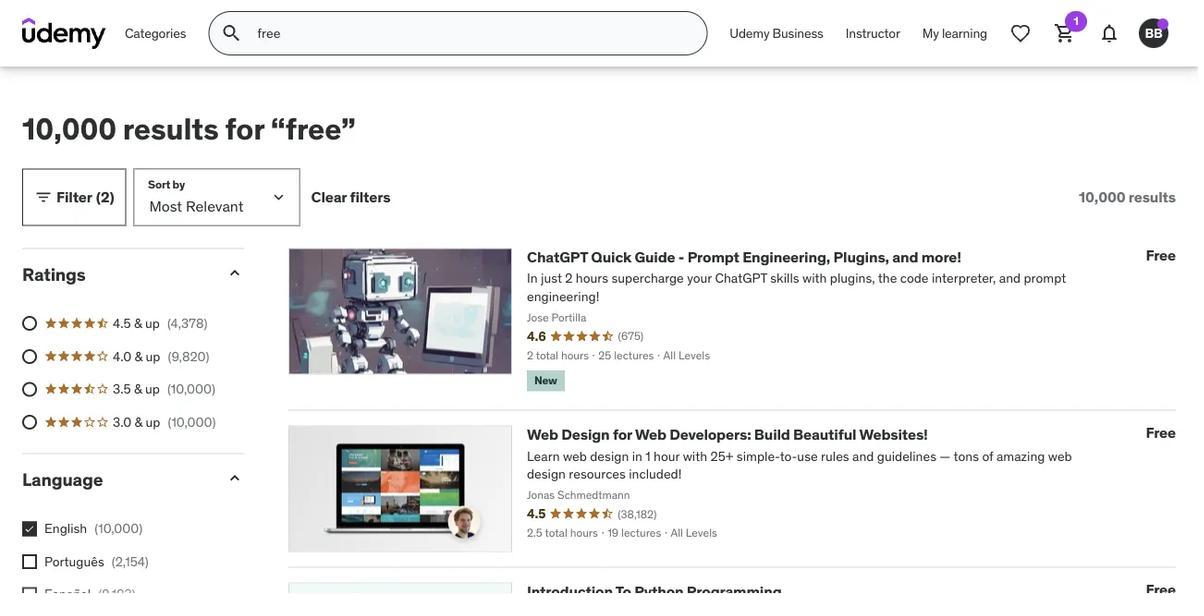 Task type: describe. For each thing, give the bounding box(es) containing it.
-
[[679, 247, 685, 266]]

bb link
[[1132, 11, 1176, 55]]

results for 10,000 results for "free"
[[123, 110, 219, 147]]

10,000 results
[[1079, 188, 1176, 207]]

0 vertical spatial small image
[[34, 188, 53, 207]]

& for 4.0
[[135, 348, 143, 365]]

chatgpt quick guide - prompt engineering, plugins, and more! link
[[527, 247, 962, 266]]

submit search image
[[220, 22, 243, 44]]

1 web from the left
[[527, 425, 559, 444]]

10,000 for 10,000 results for "free"
[[22, 110, 116, 147]]

3.0 & up (10,000)
[[113, 414, 216, 431]]

xsmall image
[[22, 555, 37, 570]]

developers:
[[670, 425, 751, 444]]

chatgpt quick guide - prompt engineering, plugins, and more!
[[527, 247, 962, 266]]

web design for web developers: build beautiful websites!
[[527, 425, 928, 444]]

learning
[[942, 25, 988, 41]]

& for 3.0
[[135, 414, 143, 431]]

2 vertical spatial (10,000)
[[95, 521, 143, 537]]

wishlist image
[[1010, 22, 1032, 44]]

Search for anything text field
[[254, 18, 685, 49]]

english
[[44, 521, 87, 537]]

business
[[773, 25, 824, 41]]

2 web from the left
[[635, 425, 667, 444]]

4.0
[[113, 348, 131, 365]]

4.5 & up (4,378)
[[113, 315, 208, 332]]

for for "free"
[[225, 110, 264, 147]]

free for web design for web developers: build beautiful websites!
[[1146, 424, 1176, 443]]

design
[[562, 425, 610, 444]]

up for 3.5 & up
[[145, 381, 160, 398]]

english (10,000)
[[44, 521, 143, 537]]

1 link
[[1043, 11, 1088, 55]]

more!
[[922, 247, 962, 266]]

plugins,
[[834, 247, 890, 266]]

filter
[[56, 188, 92, 207]]

português (2,154)
[[44, 553, 149, 570]]

4.5
[[113, 315, 131, 332]]

up for 4.5 & up
[[145, 315, 160, 332]]

and
[[893, 247, 919, 266]]

4.0 & up (9,820)
[[113, 348, 210, 365]]

udemy
[[730, 25, 770, 41]]

language
[[22, 469, 103, 491]]

beautiful
[[794, 425, 857, 444]]

language button
[[22, 469, 211, 491]]

(10,000) for 3.5 & up (10,000)
[[167, 381, 215, 398]]

2 xsmall image from the top
[[22, 588, 37, 595]]

clear
[[311, 188, 347, 207]]

engineering,
[[743, 247, 831, 266]]

(2)
[[96, 188, 114, 207]]

udemy image
[[22, 18, 106, 49]]

1
[[1074, 14, 1079, 28]]

3.0
[[113, 414, 131, 431]]

bb
[[1145, 25, 1163, 41]]



Task type: locate. For each thing, give the bounding box(es) containing it.
instructor link
[[835, 11, 912, 55]]

1 vertical spatial small image
[[226, 469, 244, 488]]

3 up from the top
[[145, 381, 160, 398]]

my learning
[[923, 25, 988, 41]]

filters
[[350, 188, 391, 207]]

web design for web developers: build beautiful websites! link
[[527, 425, 928, 444]]

0 vertical spatial 10,000
[[22, 110, 116, 147]]

chatgpt
[[527, 247, 588, 266]]

&
[[134, 315, 142, 332], [135, 348, 143, 365], [134, 381, 142, 398], [135, 414, 143, 431]]

1 horizontal spatial small image
[[226, 469, 244, 488]]

1 vertical spatial (10,000)
[[168, 414, 216, 431]]

shopping cart with 1 item image
[[1054, 22, 1077, 44]]

up right 4.0
[[146, 348, 160, 365]]

1 vertical spatial results
[[1129, 188, 1176, 207]]

web
[[527, 425, 559, 444], [635, 425, 667, 444]]

& right 3.5
[[134, 381, 142, 398]]

3.5 & up (10,000)
[[113, 381, 215, 398]]

10,000
[[22, 110, 116, 147], [1079, 188, 1126, 207]]

notifications image
[[1099, 22, 1121, 44]]

for left "free" on the top
[[225, 110, 264, 147]]

web left design
[[527, 425, 559, 444]]

0 vertical spatial results
[[123, 110, 219, 147]]

free
[[1146, 246, 1176, 265], [1146, 424, 1176, 443]]

my learning link
[[912, 11, 999, 55]]

small image
[[226, 264, 244, 282]]

web left developers:
[[635, 425, 667, 444]]

português
[[44, 553, 104, 570]]

for for web
[[613, 425, 632, 444]]

2 up from the top
[[146, 348, 160, 365]]

10,000 results status
[[1079, 188, 1176, 207]]

build
[[755, 425, 791, 444]]

0 horizontal spatial 10,000
[[22, 110, 116, 147]]

clear filters button
[[311, 169, 391, 226]]

10,000 for 10,000 results
[[1079, 188, 1126, 207]]

(9,820)
[[168, 348, 210, 365]]

guide
[[635, 247, 676, 266]]

up right 3.5
[[145, 381, 160, 398]]

1 free from the top
[[1146, 246, 1176, 265]]

filter (2)
[[56, 188, 114, 207]]

categories button
[[114, 11, 197, 55]]

1 vertical spatial 10,000
[[1079, 188, 1126, 207]]

udemy business
[[730, 25, 824, 41]]

for right design
[[613, 425, 632, 444]]

10,000 results for "free"
[[22, 110, 356, 147]]

you have alerts image
[[1158, 18, 1169, 30]]

0 horizontal spatial small image
[[34, 188, 53, 207]]

(10,000) for 3.0 & up (10,000)
[[168, 414, 216, 431]]

results
[[123, 110, 219, 147], [1129, 188, 1176, 207]]

& for 4.5
[[134, 315, 142, 332]]

ratings
[[22, 263, 86, 285]]

3 & from the top
[[134, 381, 142, 398]]

& right 4.5
[[134, 315, 142, 332]]

4 up from the top
[[146, 414, 160, 431]]

my
[[923, 25, 939, 41]]

& for 3.5
[[134, 381, 142, 398]]

1 & from the top
[[134, 315, 142, 332]]

& right 3.0
[[135, 414, 143, 431]]

xsmall image
[[22, 522, 37, 537], [22, 588, 37, 595]]

small image
[[34, 188, 53, 207], [226, 469, 244, 488]]

results for 10,000 results
[[1129, 188, 1176, 207]]

(2,154)
[[112, 553, 149, 570]]

(10,000)
[[167, 381, 215, 398], [168, 414, 216, 431], [95, 521, 143, 537]]

up for 3.0 & up
[[146, 414, 160, 431]]

up right 4.5
[[145, 315, 160, 332]]

4 & from the top
[[135, 414, 143, 431]]

1 vertical spatial free
[[1146, 424, 1176, 443]]

(10,000) down (9,820)
[[167, 381, 215, 398]]

xsmall image up xsmall image
[[22, 522, 37, 537]]

up for 4.0 & up
[[146, 348, 160, 365]]

3.5
[[113, 381, 131, 398]]

(10,000) down 3.5 & up (10,000)
[[168, 414, 216, 431]]

up
[[145, 315, 160, 332], [146, 348, 160, 365], [145, 381, 160, 398], [146, 414, 160, 431]]

udemy business link
[[719, 11, 835, 55]]

1 up from the top
[[145, 315, 160, 332]]

1 horizontal spatial for
[[613, 425, 632, 444]]

"free"
[[271, 110, 356, 147]]

up right 3.0
[[146, 414, 160, 431]]

1 vertical spatial for
[[613, 425, 632, 444]]

websites!
[[860, 425, 928, 444]]

for
[[225, 110, 264, 147], [613, 425, 632, 444]]

free for chatgpt quick guide - prompt engineering, plugins, and more!
[[1146, 246, 1176, 265]]

0 horizontal spatial web
[[527, 425, 559, 444]]

(10,000) up (2,154)
[[95, 521, 143, 537]]

prompt
[[688, 247, 740, 266]]

clear filters
[[311, 188, 391, 207]]

1 horizontal spatial 10,000
[[1079, 188, 1126, 207]]

(4,378)
[[167, 315, 208, 332]]

& right 4.0
[[135, 348, 143, 365]]

2 free from the top
[[1146, 424, 1176, 443]]

instructor
[[846, 25, 901, 41]]

0 vertical spatial for
[[225, 110, 264, 147]]

0 horizontal spatial for
[[225, 110, 264, 147]]

ratings button
[[22, 263, 211, 285]]

1 horizontal spatial results
[[1129, 188, 1176, 207]]

1 vertical spatial xsmall image
[[22, 588, 37, 595]]

xsmall image down xsmall image
[[22, 588, 37, 595]]

0 vertical spatial free
[[1146, 246, 1176, 265]]

0 horizontal spatial results
[[123, 110, 219, 147]]

categories
[[125, 25, 186, 41]]

0 vertical spatial xsmall image
[[22, 522, 37, 537]]

1 xsmall image from the top
[[22, 522, 37, 537]]

0 vertical spatial (10,000)
[[167, 381, 215, 398]]

2 & from the top
[[135, 348, 143, 365]]

quick
[[591, 247, 632, 266]]

1 horizontal spatial web
[[635, 425, 667, 444]]



Task type: vqa. For each thing, say whether or not it's contained in the screenshot.
fourth Up
yes



